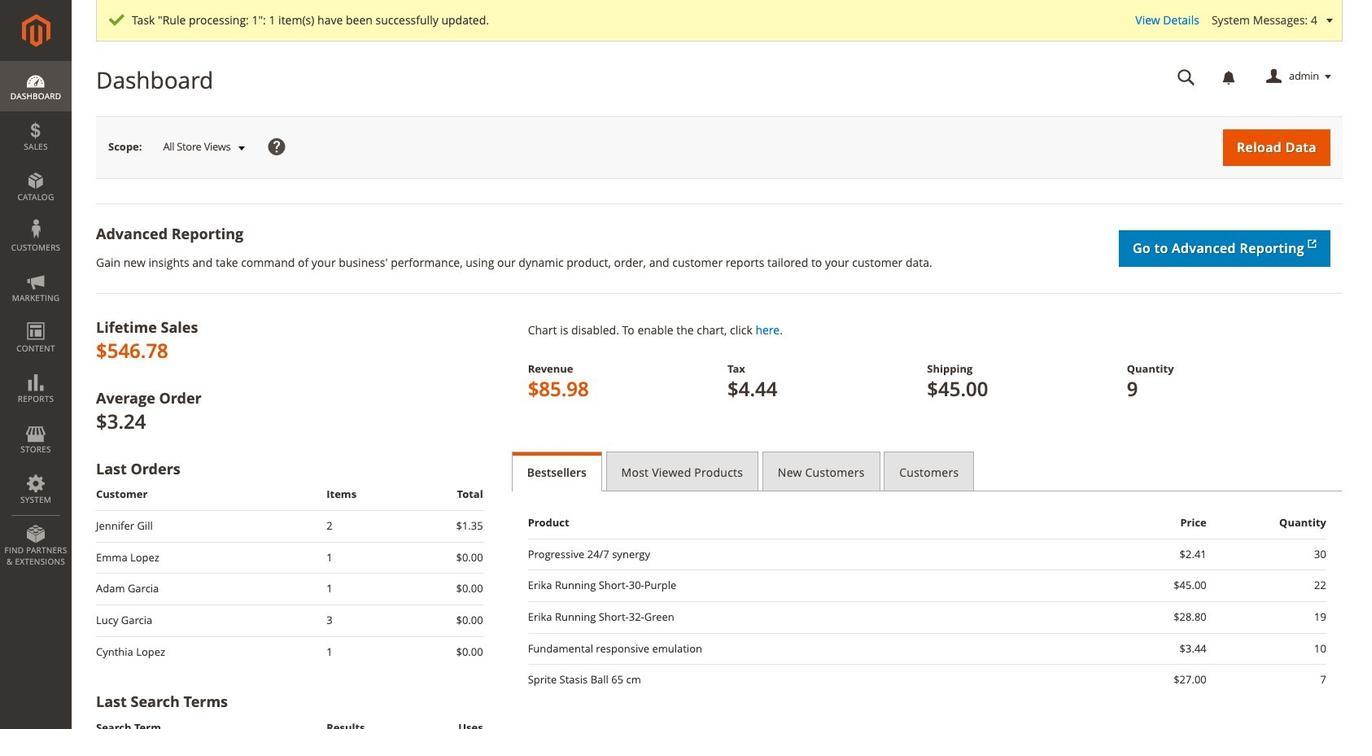 Task type: locate. For each thing, give the bounding box(es) containing it.
menu bar
[[0, 61, 72, 576]]

tab list
[[512, 452, 1343, 492]]

None text field
[[1166, 63, 1207, 91]]



Task type: describe. For each thing, give the bounding box(es) containing it.
magento admin panel image
[[22, 14, 50, 47]]



